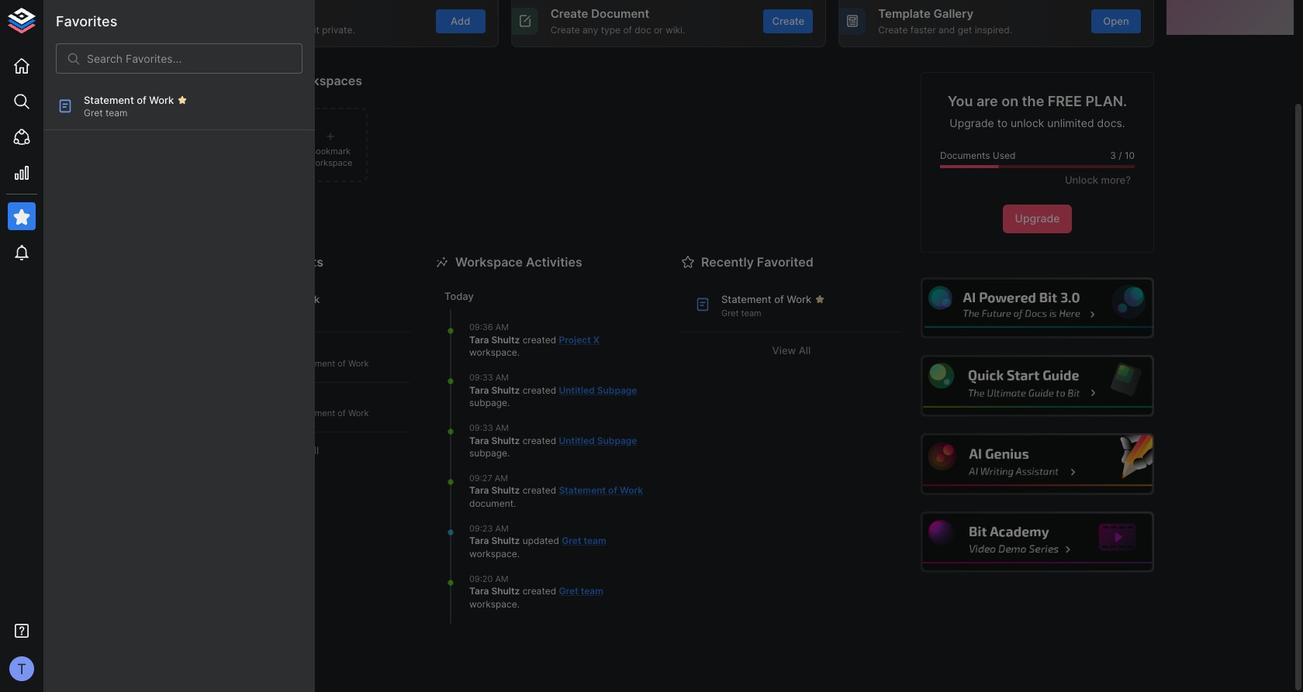 Task type: locate. For each thing, give the bounding box(es) containing it.
add button
[[436, 9, 485, 33]]

documents right "recent"
[[255, 254, 324, 270]]

5 tara from the top
[[469, 536, 489, 547]]

1 vertical spatial documents
[[255, 254, 324, 270]]

1 untitled subpage link from the top
[[559, 384, 637, 396]]

gret team link down updated at the left bottom
[[559, 586, 604, 598]]

free
[[1048, 93, 1082, 109]]

documents left used
[[940, 150, 990, 161]]

am right the 09:36
[[496, 322, 509, 333]]

📄
[[280, 358, 291, 369], [280, 408, 291, 419]]

tara inside 09:36 am tara shultz created project x workspace .
[[469, 334, 489, 346]]

2 09:33 am tara shultz created untitled subpage subpage . from the top
[[469, 423, 637, 460]]

statement inside 09:27 am tara shultz created statement of work document .
[[559, 485, 606, 497]]

4 created from the top
[[523, 485, 556, 497]]

1 vertical spatial subpage
[[469, 448, 508, 460]]

shultz down 09:23
[[492, 536, 520, 547]]

0 vertical spatial view
[[773, 345, 796, 357]]

create inside template gallery create faster and get inspired.
[[879, 24, 908, 36]]

tara inside '09:23 am tara shultz updated gret team workspace .'
[[469, 536, 489, 547]]

09:20 am tara shultz created gret team workspace .
[[469, 574, 604, 611]]

view all
[[773, 345, 811, 357], [281, 445, 319, 457]]

0 vertical spatial subpage
[[469, 398, 508, 409]]

statement of work
[[84, 94, 174, 106], [230, 293, 320, 306], [722, 293, 812, 306]]

or left make
[[276, 24, 285, 36]]

gret team link
[[562, 536, 607, 547], [559, 586, 604, 598]]

1 09:33 am tara shultz created untitled subpage subpage . from the top
[[469, 373, 637, 409]]

0 vertical spatial 09:33
[[469, 373, 493, 383]]

.
[[517, 347, 520, 359], [508, 398, 510, 409], [508, 448, 510, 460], [514, 498, 516, 510], [517, 549, 520, 560], [517, 599, 520, 611]]

create
[[551, 6, 589, 21], [772, 15, 805, 27], [551, 24, 580, 36], [879, 24, 908, 36]]

create inside button
[[772, 15, 805, 27]]

am right 09:23
[[495, 524, 509, 535]]

statement of work link
[[189, 283, 410, 333], [559, 485, 643, 497]]

1 horizontal spatial view
[[773, 345, 796, 357]]

updated
[[523, 536, 559, 547]]

untitled subpage link down x
[[559, 384, 637, 396]]

open button
[[1092, 9, 1141, 33]]

view
[[773, 345, 796, 357], [281, 445, 304, 457]]

0 vertical spatial untitled subpage link
[[559, 384, 637, 396]]

1 horizontal spatial gret team
[[722, 308, 762, 319]]

subpage for 1st untitled subpage link from the bottom
[[469, 448, 508, 460]]

created left "project"
[[523, 334, 556, 346]]

wiki.
[[666, 24, 685, 36]]

1 vertical spatial 09:33
[[469, 423, 493, 434]]

untitled subpage link up 09:27 am tara shultz created statement of work document .
[[559, 435, 637, 447]]

/
[[1119, 150, 1122, 161]]

0 vertical spatial gret team link
[[562, 536, 607, 547]]

0 vertical spatial all
[[799, 345, 811, 357]]

0 vertical spatial view all button
[[681, 339, 902, 363]]

unlock more?
[[1065, 174, 1131, 187]]

1 vertical spatial untitled subpage gret team > 📄 statement of work
[[230, 393, 369, 419]]

2 or from the left
[[654, 24, 663, 36]]

shultz down 09:36 am tara shultz created project x workspace .
[[492, 384, 520, 396]]

1 09:33 from the top
[[469, 373, 493, 383]]

created inside "09:20 am tara shultz created gret team workspace ."
[[523, 586, 556, 598]]

template gallery create faster and get inspired.
[[879, 6, 1013, 36]]

upgrade down "unlock more?" button
[[1015, 212, 1060, 225]]

created down 09:36 am tara shultz created project x workspace .
[[523, 384, 556, 396]]

1 horizontal spatial view all
[[773, 345, 811, 357]]

4 tara from the top
[[469, 485, 489, 497]]

0 vertical spatial untitled subpage gret team > 📄 statement of work
[[230, 343, 369, 369]]

am
[[496, 322, 509, 333], [496, 373, 509, 383], [496, 423, 509, 434], [495, 473, 508, 484], [495, 524, 509, 535], [495, 574, 509, 585]]

gret
[[84, 107, 103, 119], [722, 308, 739, 319], [230, 358, 247, 369], [230, 408, 247, 419], [562, 536, 582, 547], [559, 586, 579, 598]]

document
[[591, 6, 650, 21]]

. inside 09:27 am tara shultz created statement of work document .
[[514, 498, 516, 510]]

1 vertical spatial gret team link
[[559, 586, 604, 598]]

am right 09:20
[[495, 574, 509, 585]]

bookmarked
[[210, 73, 285, 88]]

team
[[105, 107, 128, 119], [741, 308, 762, 319], [250, 358, 270, 369], [250, 408, 270, 419], [584, 536, 607, 547], [581, 586, 604, 598]]

0 horizontal spatial view
[[281, 445, 304, 457]]

1 vertical spatial untitled subpage link
[[559, 435, 637, 447]]

workspace
[[455, 254, 523, 270]]

workspace for 09:23 am tara shultz updated gret team workspace .
[[469, 549, 517, 560]]

used
[[993, 150, 1016, 161]]

gret team link for updated
[[562, 536, 607, 547]]

workspace down 09:20
[[469, 599, 517, 611]]

1 horizontal spatial or
[[654, 24, 663, 36]]

workspace inside button
[[309, 158, 352, 168]]

1 vertical spatial 09:33 am tara shultz created untitled subpage subpage .
[[469, 423, 637, 460]]

2 09:33 from the top
[[469, 423, 493, 434]]

tara inside 09:27 am tara shultz created statement of work document .
[[469, 485, 489, 497]]

2 > from the top
[[272, 408, 278, 419]]

workspace up 09:20
[[469, 549, 517, 560]]

am down 09:36 am tara shultz created project x workspace .
[[496, 373, 509, 383]]

09:33 am tara shultz created untitled subpage subpage .
[[469, 373, 637, 409], [469, 423, 637, 460]]

09:33 down the 09:36
[[469, 373, 493, 383]]

0 vertical spatial 09:33 am tara shultz created untitled subpage subpage .
[[469, 373, 637, 409]]

3 tara from the top
[[469, 435, 489, 447]]

shultz up 09:27 at the bottom of the page
[[492, 435, 520, 447]]

collaborate
[[223, 24, 274, 36]]

document
[[469, 498, 514, 510]]

09:33 for 1st untitled subpage link from the top
[[469, 373, 493, 383]]

2 untitled subpage link from the top
[[559, 435, 637, 447]]

shultz down 09:20
[[492, 586, 520, 598]]

09:33 am tara shultz created untitled subpage subpage . down 09:36 am tara shultz created project x workspace .
[[469, 373, 637, 409]]

create button
[[764, 9, 813, 33]]

help image
[[921, 278, 1155, 339], [921, 356, 1155, 417], [921, 434, 1155, 496], [921, 512, 1155, 574]]

. inside '09:23 am tara shultz updated gret team workspace .'
[[517, 549, 520, 560]]

of
[[623, 24, 632, 36], [137, 94, 146, 106], [283, 293, 292, 306], [774, 293, 784, 306], [338, 358, 346, 369], [338, 408, 346, 419], [608, 485, 618, 497]]

09:33 up 09:27 at the bottom of the page
[[469, 423, 493, 434]]

work
[[149, 94, 174, 106], [295, 293, 320, 306], [787, 293, 812, 306], [348, 358, 369, 369], [348, 408, 369, 419], [620, 485, 643, 497]]

09:27 am tara shultz created statement of work document .
[[469, 473, 643, 510]]

untitled
[[230, 343, 268, 356], [559, 384, 595, 396], [230, 393, 268, 406], [559, 435, 595, 447]]

6 shultz from the top
[[492, 586, 520, 598]]

2 subpage from the top
[[469, 448, 508, 460]]

inspired.
[[975, 24, 1013, 36]]

. inside 09:36 am tara shultz created project x workspace .
[[517, 347, 520, 359]]

subpage
[[469, 398, 508, 409], [469, 448, 508, 460]]

1 untitled subpage gret team > 📄 statement of work from the top
[[230, 343, 369, 369]]

1 horizontal spatial all
[[799, 345, 811, 357]]

gret team
[[84, 107, 128, 119], [722, 308, 762, 319]]

created up updated at the left bottom
[[523, 485, 556, 497]]

upgrade
[[950, 116, 995, 130], [1015, 212, 1060, 225]]

tara inside "09:20 am tara shultz created gret team workspace ."
[[469, 586, 489, 598]]

untitled subpage gret team > 📄 statement of work
[[230, 343, 369, 369], [230, 393, 369, 419]]

1 horizontal spatial statement of work link
[[559, 485, 643, 497]]

1 horizontal spatial documents
[[940, 150, 990, 161]]

upgrade inside upgrade button
[[1015, 212, 1060, 225]]

0 vertical spatial view all
[[773, 345, 811, 357]]

1 vertical spatial all
[[307, 445, 319, 457]]

upgrade inside you are on the free plan. upgrade to unlock unlimited docs.
[[950, 116, 995, 130]]

shultz
[[492, 334, 520, 346], [492, 384, 520, 396], [492, 435, 520, 447], [492, 485, 520, 497], [492, 536, 520, 547], [492, 586, 520, 598]]

09:33 for 1st untitled subpage link from the bottom
[[469, 423, 493, 434]]

tara for gret team link related to created
[[469, 586, 489, 598]]

tara for 1st untitled subpage link from the bottom
[[469, 435, 489, 447]]

5 created from the top
[[523, 586, 556, 598]]

more?
[[1101, 174, 1131, 187]]

1 vertical spatial >
[[272, 408, 278, 419]]

shultz down the 09:36
[[492, 334, 520, 346]]

upgrade down you
[[950, 116, 995, 130]]

statement
[[84, 94, 134, 106], [230, 293, 280, 306], [722, 293, 772, 306], [293, 358, 335, 369], [293, 408, 335, 419], [559, 485, 606, 497]]

1 created from the top
[[523, 334, 556, 346]]

1 horizontal spatial upgrade
[[1015, 212, 1060, 225]]

or right doc
[[654, 24, 663, 36]]

created up 09:27 am tara shultz created statement of work document .
[[523, 435, 556, 447]]

tara
[[469, 334, 489, 346], [469, 384, 489, 396], [469, 435, 489, 447], [469, 485, 489, 497], [469, 536, 489, 547], [469, 586, 489, 598]]

workspace inside "09:20 am tara shultz created gret team workspace ."
[[469, 599, 517, 611]]

. inside "09:20 am tara shultz created gret team workspace ."
[[517, 599, 520, 611]]

workspace inside '09:23 am tara shultz updated gret team workspace .'
[[469, 549, 517, 560]]

created inside 09:27 am tara shultz created statement of work document .
[[523, 485, 556, 497]]

workspace down bookmark
[[309, 158, 352, 168]]

5 shultz from the top
[[492, 536, 520, 547]]

tara for 1st untitled subpage link from the top
[[469, 384, 489, 396]]

collaborate or make it private.
[[223, 24, 355, 36]]

all
[[799, 345, 811, 357], [307, 445, 319, 457]]

created
[[523, 334, 556, 346], [523, 384, 556, 396], [523, 435, 556, 447], [523, 485, 556, 497], [523, 586, 556, 598]]

created down '09:23 am tara shultz updated gret team workspace .'
[[523, 586, 556, 598]]

0 vertical spatial statement of work link
[[189, 283, 410, 333]]

2 help image from the top
[[921, 356, 1155, 417]]

0 vertical spatial upgrade
[[950, 116, 995, 130]]

3 / 10
[[1111, 150, 1135, 161]]

1 vertical spatial 📄
[[280, 408, 291, 419]]

or
[[276, 24, 285, 36], [654, 24, 663, 36]]

1 vertical spatial view all button
[[189, 439, 410, 463]]

project
[[559, 334, 591, 346]]

0 horizontal spatial upgrade
[[950, 116, 995, 130]]

am inside 09:27 am tara shultz created statement of work document .
[[495, 473, 508, 484]]

activities
[[526, 254, 583, 270]]

1 vertical spatial statement of work link
[[559, 485, 643, 497]]

subpage
[[271, 343, 314, 356], [597, 384, 637, 396], [271, 393, 314, 406], [597, 435, 637, 447]]

4 shultz from the top
[[492, 485, 520, 497]]

view all for view all button to the right
[[773, 345, 811, 357]]

or inside the create document create any type of doc or wiki.
[[654, 24, 663, 36]]

1 tara from the top
[[469, 334, 489, 346]]

shultz up the document
[[492, 485, 520, 497]]

1 help image from the top
[[921, 278, 1155, 339]]

team inside '09:23 am tara shultz updated gret team workspace .'
[[584, 536, 607, 547]]

1 subpage from the top
[[469, 398, 508, 409]]

09:36
[[469, 322, 493, 333]]

subpage for 1st untitled subpage link from the top
[[469, 398, 508, 409]]

on
[[1002, 93, 1019, 109]]

1 vertical spatial view all
[[281, 445, 319, 457]]

1 horizontal spatial view all button
[[681, 339, 902, 363]]

1 vertical spatial view
[[281, 445, 304, 457]]

am inside 09:36 am tara shultz created project x workspace .
[[496, 322, 509, 333]]

0 vertical spatial >
[[272, 358, 278, 369]]

x
[[593, 334, 600, 346]]

favorited
[[757, 254, 814, 270]]

1 shultz from the top
[[492, 334, 520, 346]]

bookmark workspace button
[[293, 108, 368, 182]]

are
[[977, 93, 998, 109]]

am right 09:27 at the bottom of the page
[[495, 473, 508, 484]]

0 horizontal spatial or
[[276, 24, 285, 36]]

workspace for 09:36 am tara shultz created project x workspace .
[[469, 347, 517, 359]]

gret team link for created
[[559, 586, 604, 598]]

2 shultz from the top
[[492, 384, 520, 396]]

0 vertical spatial 📄
[[280, 358, 291, 369]]

view all button
[[681, 339, 902, 363], [189, 439, 410, 463]]

0 horizontal spatial view all button
[[189, 439, 410, 463]]

2 tara from the top
[[469, 384, 489, 396]]

tara for project x link
[[469, 334, 489, 346]]

untitled subpage link
[[559, 384, 637, 396], [559, 435, 637, 447]]

6 tara from the top
[[469, 586, 489, 598]]

2 horizontal spatial statement of work
[[722, 293, 812, 306]]

gret team link right updated at the left bottom
[[562, 536, 607, 547]]

0 horizontal spatial all
[[307, 445, 319, 457]]

0 vertical spatial gret team
[[84, 107, 128, 119]]

1 vertical spatial upgrade
[[1015, 212, 1060, 225]]

workspace
[[309, 158, 352, 168], [469, 347, 517, 359], [469, 549, 517, 560], [469, 599, 517, 611]]

09:33
[[469, 373, 493, 383], [469, 423, 493, 434]]

09:27
[[469, 473, 492, 484]]

workspace down the 09:36
[[469, 347, 517, 359]]

0 horizontal spatial view all
[[281, 445, 319, 457]]

09:33 am tara shultz created untitled subpage subpage . up 09:27 am tara shultz created statement of work document .
[[469, 423, 637, 460]]

am up the document
[[496, 423, 509, 434]]

Search Favorites... text field
[[87, 43, 303, 74]]

workspace inside 09:36 am tara shultz created project x workspace .
[[469, 347, 517, 359]]

1 or from the left
[[276, 24, 285, 36]]



Task type: vqa. For each thing, say whether or not it's contained in the screenshot.
Settings link
no



Task type: describe. For each thing, give the bounding box(es) containing it.
t
[[17, 661, 26, 678]]

plan.
[[1086, 93, 1128, 109]]

0 horizontal spatial statement of work link
[[189, 283, 410, 333]]

tara for the rightmost statement of work link
[[469, 485, 489, 497]]

am inside "09:20 am tara shultz created gret team workspace ."
[[495, 574, 509, 585]]

recent
[[210, 254, 252, 270]]

favorites
[[56, 14, 117, 30]]

recent documents
[[210, 254, 324, 270]]

get
[[958, 24, 973, 36]]

the
[[1022, 93, 1045, 109]]

and
[[939, 24, 955, 36]]

3 help image from the top
[[921, 434, 1155, 496]]

team inside "09:20 am tara shultz created gret team workspace ."
[[581, 586, 604, 598]]

docs.
[[1098, 116, 1126, 130]]

view for the leftmost view all button
[[281, 445, 304, 457]]

make
[[288, 24, 311, 36]]

0 horizontal spatial documents
[[255, 254, 324, 270]]

faster
[[911, 24, 936, 36]]

3 shultz from the top
[[492, 435, 520, 447]]

view for view all button to the right
[[773, 345, 796, 357]]

t button
[[5, 653, 39, 687]]

unlock
[[1011, 116, 1045, 130]]

of inside 09:27 am tara shultz created statement of work document .
[[608, 485, 618, 497]]

view all for the leftmost view all button
[[281, 445, 319, 457]]

09:23
[[469, 524, 493, 535]]

10
[[1125, 150, 1135, 161]]

1 vertical spatial gret team
[[722, 308, 762, 319]]

1 📄 from the top
[[280, 358, 291, 369]]

upgrade button
[[1003, 205, 1073, 233]]

2 untitled subpage gret team > 📄 statement of work from the top
[[230, 393, 369, 419]]

2 created from the top
[[523, 384, 556, 396]]

gret inside '09:23 am tara shultz updated gret team workspace .'
[[562, 536, 582, 547]]

private.
[[322, 24, 355, 36]]

am for 1st untitled subpage link from the bottom
[[496, 423, 509, 434]]

2 📄 from the top
[[280, 408, 291, 419]]

workspace for 09:20 am tara shultz created gret team workspace .
[[469, 599, 517, 611]]

am inside '09:23 am tara shultz updated gret team workspace .'
[[495, 524, 509, 535]]

1 horizontal spatial statement of work
[[230, 293, 320, 306]]

0 horizontal spatial statement of work
[[84, 94, 174, 106]]

4 help image from the top
[[921, 512, 1155, 574]]

unlock
[[1065, 174, 1099, 187]]

09:20
[[469, 574, 493, 585]]

1 > from the top
[[272, 358, 278, 369]]

recently favorited
[[701, 254, 814, 270]]

documents used
[[940, 150, 1016, 161]]

create document create any type of doc or wiki.
[[551, 6, 685, 36]]

created inside 09:36 am tara shultz created project x workspace .
[[523, 334, 556, 346]]

you
[[948, 93, 973, 109]]

you are on the free plan. upgrade to unlock unlimited docs.
[[948, 93, 1128, 130]]

add
[[451, 15, 470, 27]]

3 created from the top
[[523, 435, 556, 447]]

09:23 am tara shultz updated gret team workspace .
[[469, 524, 607, 560]]

workspaces
[[288, 73, 362, 88]]

open
[[1104, 15, 1130, 27]]

it
[[314, 24, 320, 36]]

shultz inside 09:36 am tara shultz created project x workspace .
[[492, 334, 520, 346]]

bookmark
[[310, 146, 351, 156]]

template
[[879, 6, 931, 21]]

recently
[[701, 254, 754, 270]]

shultz inside "09:20 am tara shultz created gret team workspace ."
[[492, 586, 520, 598]]

bookmark workspace
[[309, 146, 352, 168]]

doc
[[635, 24, 651, 36]]

0 horizontal spatial gret team
[[84, 107, 128, 119]]

any
[[583, 24, 598, 36]]

shultz inside '09:23 am tara shultz updated gret team workspace .'
[[492, 536, 520, 547]]

unlimited
[[1048, 116, 1095, 130]]

shultz inside 09:27 am tara shultz created statement of work document .
[[492, 485, 520, 497]]

workspace activities
[[455, 254, 583, 270]]

gret inside "09:20 am tara shultz created gret team workspace ."
[[559, 586, 579, 598]]

am for project x link
[[496, 322, 509, 333]]

type
[[601, 24, 621, 36]]

unlock more? button
[[1057, 169, 1135, 193]]

project x link
[[559, 334, 600, 346]]

of inside the create document create any type of doc or wiki.
[[623, 24, 632, 36]]

today
[[445, 290, 474, 303]]

0 vertical spatial documents
[[940, 150, 990, 161]]

gallery
[[934, 6, 974, 21]]

bookmarked workspaces
[[210, 73, 362, 88]]

3
[[1111, 150, 1117, 161]]

am for the rightmost statement of work link
[[495, 473, 508, 484]]

work inside 09:27 am tara shultz created statement of work document .
[[620, 485, 643, 497]]

to
[[998, 116, 1008, 130]]

09:36 am tara shultz created project x workspace .
[[469, 322, 600, 359]]

am for 1st untitled subpage link from the top
[[496, 373, 509, 383]]

tara for updated gret team link
[[469, 536, 489, 547]]



